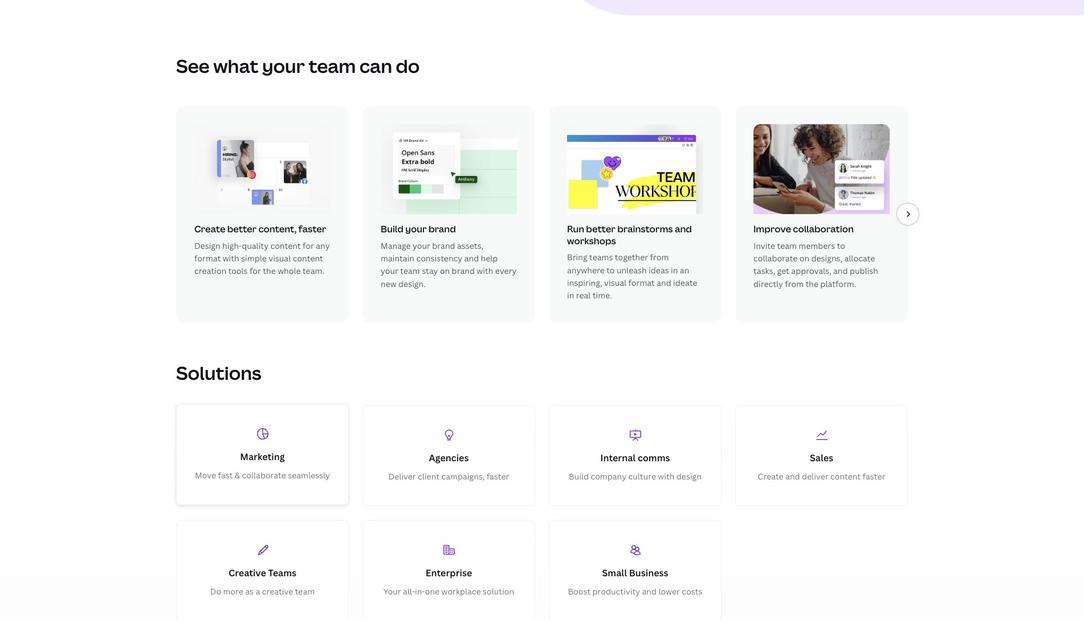 Task type: describe. For each thing, give the bounding box(es) containing it.
company
[[591, 472, 627, 482]]

enterprise
[[426, 568, 472, 580]]

improve collaboration invite team members to collaborate on designs,  allocate tasks, get approvals, and publish directly from the platform.
[[754, 223, 879, 290]]

all-
[[403, 587, 415, 598]]

deliver
[[389, 472, 416, 482]]

with inside create better content, faster design high-quality content for any format with simple visual content creation tools for the whole team.
[[223, 253, 239, 264]]

creation
[[194, 266, 226, 277]]

do more as a creative team
[[210, 587, 315, 598]]

designs,
[[812, 253, 843, 264]]

can
[[360, 54, 392, 78]]

more
[[223, 587, 243, 598]]

members
[[799, 240, 835, 251]]

2 vertical spatial content
[[831, 472, 861, 482]]

client
[[418, 472, 440, 482]]

platform.
[[821, 279, 857, 290]]

stay
[[422, 266, 438, 277]]

high-
[[222, 240, 242, 251]]

your
[[384, 587, 401, 598]]

every
[[495, 266, 517, 277]]

format inside create better content, faster design high-quality content for any format with simple visual content creation tools for the whole team.
[[194, 253, 221, 264]]

2 vertical spatial brand
[[452, 266, 475, 277]]

solutions
[[176, 361, 262, 385]]

unleash
[[617, 265, 647, 276]]

run better brainstorms and workshops bring teams together from anywhere to unleash ideas in an inspiring, visual format and ideate in real time.
[[567, 223, 698, 301]]

internal
[[601, 452, 636, 465]]

marketing
[[240, 451, 285, 464]]

directly
[[754, 279, 784, 290]]

inspiring,
[[567, 278, 603, 289]]

1 vertical spatial in
[[567, 291, 574, 301]]

and down business
[[642, 587, 657, 598]]

invite
[[754, 240, 776, 251]]

productivity
[[593, 587, 640, 598]]

to inside 'improve collaboration invite team members to collaborate on designs,  allocate tasks, get approvals, and publish directly from the platform.'
[[837, 240, 846, 251]]

tasks,
[[754, 266, 776, 277]]

&
[[235, 470, 240, 481]]

bring
[[567, 252, 588, 263]]

get
[[778, 266, 790, 277]]

publish
[[850, 266, 879, 277]]

teams
[[590, 252, 613, 263]]

2 horizontal spatial faster
[[863, 472, 886, 482]]

0 vertical spatial brand
[[429, 223, 456, 235]]

allocate
[[845, 253, 876, 264]]

business
[[629, 568, 669, 580]]

real
[[576, 291, 591, 301]]

your up "consistency"
[[413, 240, 430, 251]]

maintain
[[381, 253, 415, 264]]

a
[[256, 587, 260, 598]]

create better content, faster design high-quality content for any format with simple visual content creation tools for the whole team.
[[194, 223, 330, 277]]

small business
[[602, 568, 669, 580]]

build your brand manage your brand assets, maintain consistency and help your team stay on brand with every new design.
[[381, 223, 517, 290]]

one
[[425, 587, 440, 598]]

1 vertical spatial brand
[[432, 240, 455, 251]]

from inside 'improve collaboration invite team members to collaborate on designs,  allocate tasks, get approvals, and publish directly from the platform.'
[[785, 279, 804, 290]]

1 horizontal spatial for
[[303, 240, 314, 251]]

0 horizontal spatial collaborate
[[242, 470, 286, 481]]

quality
[[242, 240, 269, 251]]

creative
[[229, 568, 266, 580]]

build for company
[[569, 472, 589, 482]]

move
[[195, 470, 216, 481]]

whole
[[278, 266, 301, 277]]

design
[[194, 240, 221, 251]]

visual inside run better brainstorms and workshops bring teams together from anywhere to unleash ideas in an inspiring, visual format and ideate in real time.
[[604, 278, 627, 289]]

brainstorms
[[618, 223, 673, 235]]

collaboration
[[793, 223, 854, 235]]

tools
[[228, 266, 248, 277]]

do
[[210, 587, 221, 598]]

help
[[481, 253, 498, 264]]

and right brainstorms
[[675, 223, 692, 235]]

manage
[[381, 240, 411, 251]]

on inside 'improve collaboration invite team members to collaborate on designs,  allocate tasks, get approvals, and publish directly from the platform.'
[[800, 253, 810, 264]]

create for and
[[758, 472, 784, 482]]

workplace
[[442, 587, 481, 598]]

any
[[316, 240, 330, 251]]

move fast & collaborate seamlessly
[[195, 470, 330, 481]]

workshops
[[567, 235, 616, 247]]

approvals,
[[792, 266, 832, 277]]

do
[[396, 54, 420, 78]]

campaigns,
[[442, 472, 485, 482]]

build company culture with design
[[569, 472, 702, 482]]

small
[[602, 568, 627, 580]]

agencies
[[429, 452, 469, 465]]

and left deliver
[[786, 472, 800, 482]]

creative teams
[[229, 568, 297, 580]]

as
[[245, 587, 254, 598]]

ideate
[[674, 278, 698, 289]]

what
[[213, 54, 259, 78]]

better for create
[[227, 223, 257, 235]]

fast
[[218, 470, 233, 481]]

to inside run better brainstorms and workshops bring teams together from anywhere to unleash ideas in an inspiring, visual format and ideate in real time.
[[607, 265, 615, 276]]



Task type: vqa. For each thing, say whether or not it's contained in the screenshot.
Elements at the left top of page
no



Task type: locate. For each thing, give the bounding box(es) containing it.
your all-in-one workplace solution
[[384, 587, 514, 598]]

to down the teams
[[607, 265, 615, 276]]

0 horizontal spatial visual
[[269, 253, 291, 264]]

0 vertical spatial build
[[381, 223, 404, 235]]

together
[[615, 252, 648, 263]]

time.
[[593, 291, 612, 301]]

faster
[[299, 223, 326, 235], [487, 472, 510, 482], [863, 472, 886, 482]]

the left whole
[[263, 266, 276, 277]]

0 horizontal spatial build
[[381, 223, 404, 235]]

lower
[[659, 587, 680, 598]]

boost
[[568, 587, 591, 598]]

better up high-
[[227, 223, 257, 235]]

visual inside create better content, faster design high-quality content for any format with simple visual content creation tools for the whole team.
[[269, 253, 291, 264]]

1 horizontal spatial build
[[569, 472, 589, 482]]

with down high-
[[223, 253, 239, 264]]

in-
[[415, 587, 425, 598]]

2 horizontal spatial with
[[658, 472, 675, 482]]

2 better from the left
[[586, 223, 616, 235]]

for
[[303, 240, 314, 251], [250, 266, 261, 277]]

new
[[381, 279, 397, 290]]

on up approvals,
[[800, 253, 810, 264]]

and down ideas
[[657, 278, 672, 289]]

0 vertical spatial create
[[194, 223, 225, 235]]

better right run
[[586, 223, 616, 235]]

0 horizontal spatial create
[[194, 223, 225, 235]]

build for your
[[381, 223, 404, 235]]

1 horizontal spatial better
[[586, 223, 616, 235]]

1 horizontal spatial to
[[837, 240, 846, 251]]

brand
[[429, 223, 456, 235], [432, 240, 455, 251], [452, 266, 475, 277]]

0 horizontal spatial to
[[607, 265, 615, 276]]

design
[[677, 472, 702, 482]]

in left an
[[671, 265, 678, 276]]

with down comms
[[658, 472, 675, 482]]

your up the manage
[[406, 223, 427, 235]]

0 horizontal spatial faster
[[299, 223, 326, 235]]

simple
[[241, 253, 267, 264]]

0 horizontal spatial for
[[250, 266, 261, 277]]

1 vertical spatial content
[[293, 253, 323, 264]]

the
[[263, 266, 276, 277], [806, 279, 819, 290]]

and down assets,
[[465, 253, 479, 264]]

create up the 'design'
[[194, 223, 225, 235]]

team inside 'improve collaboration invite team members to collaborate on designs,  allocate tasks, get approvals, and publish directly from the platform.'
[[778, 240, 797, 251]]

to
[[837, 240, 846, 251], [607, 265, 615, 276]]

see what your team can do
[[176, 54, 420, 78]]

deliver client campaigns, faster
[[389, 472, 510, 482]]

0 vertical spatial for
[[303, 240, 314, 251]]

build
[[381, 223, 404, 235], [569, 472, 589, 482]]

content,
[[259, 223, 297, 235]]

culture
[[629, 472, 656, 482]]

your
[[262, 54, 305, 78], [406, 223, 427, 235], [413, 240, 430, 251], [381, 266, 399, 277]]

consistency
[[416, 253, 463, 264]]

better inside run better brainstorms and workshops bring teams together from anywhere to unleash ideas in an inspiring, visual format and ideate in real time.
[[586, 223, 616, 235]]

build left "company"
[[569, 472, 589, 482]]

0 vertical spatial in
[[671, 265, 678, 276]]

1 vertical spatial with
[[477, 266, 493, 277]]

1 vertical spatial visual
[[604, 278, 627, 289]]

and inside 'improve collaboration invite team members to collaborate on designs,  allocate tasks, get approvals, and publish directly from the platform.'
[[834, 266, 848, 277]]

1 horizontal spatial format
[[629, 278, 655, 289]]

and
[[675, 223, 692, 235], [465, 253, 479, 264], [834, 266, 848, 277], [657, 278, 672, 289], [786, 472, 800, 482], [642, 587, 657, 598]]

team down improve
[[778, 240, 797, 251]]

create inside create better content, faster design high-quality content for any format with simple visual content creation tools for the whole team.
[[194, 223, 225, 235]]

0 vertical spatial with
[[223, 253, 239, 264]]

1 vertical spatial from
[[785, 279, 804, 290]]

and up platform. at the right
[[834, 266, 848, 277]]

visual up time.
[[604, 278, 627, 289]]

internal comms
[[601, 452, 670, 465]]

1 vertical spatial to
[[607, 265, 615, 276]]

1 vertical spatial on
[[440, 266, 450, 277]]

improve
[[754, 223, 791, 235]]

0 vertical spatial visual
[[269, 253, 291, 264]]

teams
[[268, 568, 297, 580]]

1 horizontal spatial visual
[[604, 278, 627, 289]]

team.
[[303, 266, 324, 277]]

the down approvals,
[[806, 279, 819, 290]]

format down "unleash"
[[629, 278, 655, 289]]

with inside build your brand manage your brand assets, maintain consistency and help your team stay on brand with every new design.
[[477, 266, 493, 277]]

visual up whole
[[269, 253, 291, 264]]

0 horizontal spatial format
[[194, 253, 221, 264]]

with down help
[[477, 266, 493, 277]]

content
[[271, 240, 301, 251], [293, 253, 323, 264], [831, 472, 861, 482]]

in left real
[[567, 291, 574, 301]]

in
[[671, 265, 678, 276], [567, 291, 574, 301]]

2 vertical spatial with
[[658, 472, 675, 482]]

format
[[194, 253, 221, 264], [629, 278, 655, 289]]

0 horizontal spatial on
[[440, 266, 450, 277]]

better for run
[[586, 223, 616, 235]]

better inside create better content, faster design high-quality content for any format with simple visual content creation tools for the whole team.
[[227, 223, 257, 235]]

0 horizontal spatial from
[[650, 252, 669, 263]]

design.
[[399, 279, 426, 290]]

faster for content,
[[299, 223, 326, 235]]

1 horizontal spatial create
[[758, 472, 784, 482]]

content down content,
[[271, 240, 301, 251]]

1 vertical spatial for
[[250, 266, 261, 277]]

faster for campaigns,
[[487, 472, 510, 482]]

on
[[800, 253, 810, 264], [440, 266, 450, 277]]

0 horizontal spatial better
[[227, 223, 257, 235]]

from down get
[[785, 279, 804, 290]]

on inside build your brand manage your brand assets, maintain consistency and help your team stay on brand with every new design.
[[440, 266, 450, 277]]

from inside run better brainstorms and workshops bring teams together from anywhere to unleash ideas in an inspiring, visual format and ideate in real time.
[[650, 252, 669, 263]]

solution
[[483, 587, 514, 598]]

on down "consistency"
[[440, 266, 450, 277]]

0 vertical spatial collaborate
[[754, 253, 798, 264]]

1 horizontal spatial with
[[477, 266, 493, 277]]

from up ideas
[[650, 252, 669, 263]]

format down the 'design'
[[194, 253, 221, 264]]

create for better
[[194, 223, 225, 235]]

build inside build your brand manage your brand assets, maintain consistency and help your team stay on brand with every new design.
[[381, 223, 404, 235]]

build up the manage
[[381, 223, 404, 235]]

boost productivity and lower costs
[[568, 587, 703, 598]]

1 horizontal spatial on
[[800, 253, 810, 264]]

the inside create better content, faster design high-quality content for any format with simple visual content creation tools for the whole team.
[[263, 266, 276, 277]]

run
[[567, 223, 585, 235]]

collaborate up get
[[754, 253, 798, 264]]

create
[[194, 223, 225, 235], [758, 472, 784, 482]]

1 vertical spatial the
[[806, 279, 819, 290]]

better
[[227, 223, 257, 235], [586, 223, 616, 235]]

0 vertical spatial format
[[194, 253, 221, 264]]

assets,
[[457, 240, 484, 251]]

comms
[[638, 452, 670, 465]]

seamlessly
[[288, 470, 330, 481]]

1 vertical spatial format
[[629, 278, 655, 289]]

format inside run better brainstorms and workshops bring teams together from anywhere to unleash ideas in an inspiring, visual format and ideate in real time.
[[629, 278, 655, 289]]

costs
[[682, 587, 703, 598]]

0 vertical spatial to
[[837, 240, 846, 251]]

0 vertical spatial on
[[800, 253, 810, 264]]

your up new
[[381, 266, 399, 277]]

team up design.
[[400, 266, 420, 277]]

1 horizontal spatial collaborate
[[754, 253, 798, 264]]

1 vertical spatial collaborate
[[242, 470, 286, 481]]

1 vertical spatial build
[[569, 472, 589, 482]]

the inside 'improve collaboration invite team members to collaborate on designs,  allocate tasks, get approvals, and publish directly from the platform.'
[[806, 279, 819, 290]]

to up "designs,"
[[837, 240, 846, 251]]

collaborate down marketing
[[242, 470, 286, 481]]

team inside build your brand manage your brand assets, maintain consistency and help your team stay on brand with every new design.
[[400, 266, 420, 277]]

1 horizontal spatial from
[[785, 279, 804, 290]]

an
[[680, 265, 690, 276]]

0 horizontal spatial in
[[567, 291, 574, 301]]

see
[[176, 54, 210, 78]]

and inside build your brand manage your brand assets, maintain consistency and help your team stay on brand with every new design.
[[465, 253, 479, 264]]

team
[[309, 54, 356, 78], [778, 240, 797, 251], [400, 266, 420, 277], [295, 587, 315, 598]]

team left can
[[309, 54, 356, 78]]

faster inside create better content, faster design high-quality content for any format with simple visual content creation tools for the whole team.
[[299, 223, 326, 235]]

visual
[[269, 253, 291, 264], [604, 278, 627, 289]]

0 vertical spatial content
[[271, 240, 301, 251]]

1 horizontal spatial the
[[806, 279, 819, 290]]

0 vertical spatial the
[[263, 266, 276, 277]]

your right the what on the left of the page
[[262, 54, 305, 78]]

from
[[650, 252, 669, 263], [785, 279, 804, 290]]

1 vertical spatial create
[[758, 472, 784, 482]]

create and deliver content faster
[[758, 472, 886, 482]]

0 horizontal spatial the
[[263, 266, 276, 277]]

1 better from the left
[[227, 223, 257, 235]]

ideas
[[649, 265, 669, 276]]

content up team.
[[293, 253, 323, 264]]

sales
[[810, 452, 834, 465]]

creative
[[262, 587, 293, 598]]

deliver
[[802, 472, 829, 482]]

with
[[223, 253, 239, 264], [477, 266, 493, 277], [658, 472, 675, 482]]

content down sales
[[831, 472, 861, 482]]

anywhere
[[567, 265, 605, 276]]

for left any
[[303, 240, 314, 251]]

1 horizontal spatial faster
[[487, 472, 510, 482]]

0 vertical spatial from
[[650, 252, 669, 263]]

0 horizontal spatial with
[[223, 253, 239, 264]]

1 horizontal spatial in
[[671, 265, 678, 276]]

create left deliver
[[758, 472, 784, 482]]

team right creative
[[295, 587, 315, 598]]

for down simple
[[250, 266, 261, 277]]

collaborate inside 'improve collaboration invite team members to collaborate on designs,  allocate tasks, get approvals, and publish directly from the platform.'
[[754, 253, 798, 264]]



